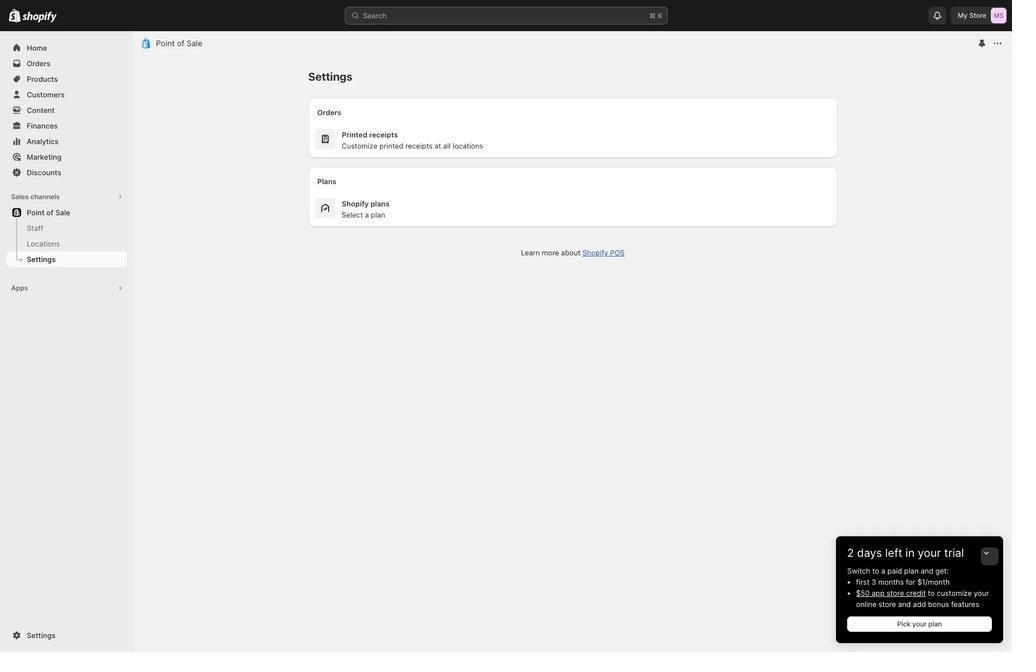 Task type: describe. For each thing, give the bounding box(es) containing it.
$50 app store credit link
[[856, 589, 926, 598]]

customers link
[[7, 87, 127, 102]]

to inside to customize your online store and add bonus features
[[928, 589, 935, 598]]

credit
[[906, 589, 926, 598]]

2 settings link from the top
[[7, 628, 127, 644]]

1 horizontal spatial plan
[[928, 621, 942, 629]]

store inside to customize your online store and add bonus features
[[879, 600, 896, 609]]

1 horizontal spatial of
[[177, 38, 184, 48]]

marketing
[[27, 153, 62, 162]]

paid
[[887, 567, 902, 576]]

left
[[885, 547, 902, 560]]

sales channels button
[[7, 189, 127, 205]]

my
[[958, 11, 968, 19]]

icon for point of sale image
[[140, 38, 152, 49]]

content link
[[7, 102, 127, 118]]

my store
[[958, 11, 986, 19]]

my store image
[[991, 8, 1007, 23]]

products link
[[7, 71, 127, 87]]

switch
[[847, 567, 870, 576]]

0 horizontal spatial shopify image
[[9, 9, 21, 22]]

discounts link
[[7, 165, 127, 180]]

0 vertical spatial store
[[887, 589, 904, 598]]

$50 app store credit
[[856, 589, 926, 598]]

1 vertical spatial of
[[46, 208, 53, 217]]

bonus
[[928, 600, 949, 609]]

0 vertical spatial point of sale
[[156, 38, 202, 48]]

apps
[[11, 284, 28, 292]]

customers
[[27, 90, 65, 99]]

products
[[27, 75, 58, 84]]

1 settings link from the top
[[7, 252, 127, 267]]

2 days left in your trial button
[[836, 537, 1003, 560]]

$50
[[856, 589, 870, 598]]

2 settings from the top
[[27, 632, 56, 641]]

get:
[[936, 567, 949, 576]]

1 settings from the top
[[27, 255, 56, 264]]

analytics
[[27, 137, 59, 146]]

pick your plan
[[897, 621, 942, 629]]

store
[[969, 11, 986, 19]]

pick
[[897, 621, 911, 629]]

app
[[872, 589, 885, 598]]

staff link
[[7, 221, 127, 236]]

finances link
[[7, 118, 127, 134]]

for
[[906, 578, 915, 587]]

your inside the pick your plan link
[[912, 621, 927, 629]]

months
[[878, 578, 904, 587]]

in
[[906, 547, 915, 560]]

locations
[[27, 240, 60, 248]]

pick your plan link
[[847, 617, 992, 633]]

0 horizontal spatial point
[[27, 208, 44, 217]]

orders
[[27, 59, 50, 68]]

finances
[[27, 121, 58, 130]]

0 vertical spatial plan
[[904, 567, 919, 576]]

customize
[[937, 589, 972, 598]]

3
[[872, 578, 876, 587]]

$1/month
[[917, 578, 950, 587]]

1 vertical spatial point of sale link
[[7, 205, 127, 221]]

online
[[856, 600, 877, 609]]



Task type: locate. For each thing, give the bounding box(es) containing it.
locations link
[[7, 236, 127, 252]]

point
[[156, 38, 175, 48], [27, 208, 44, 217]]

store
[[887, 589, 904, 598], [879, 600, 896, 609]]

0 horizontal spatial and
[[898, 600, 911, 609]]

channels
[[30, 193, 60, 201]]

1 vertical spatial to
[[928, 589, 935, 598]]

1 horizontal spatial to
[[928, 589, 935, 598]]

1 vertical spatial settings link
[[7, 628, 127, 644]]

⌘ k
[[649, 11, 663, 20]]

your
[[918, 547, 941, 560], [974, 589, 989, 598], [912, 621, 927, 629]]

sales channels
[[11, 193, 60, 201]]

point of sale down channels
[[27, 208, 70, 217]]

home
[[27, 43, 47, 52]]

to customize your online store and add bonus features
[[856, 589, 989, 609]]

analytics link
[[7, 134, 127, 149]]

search
[[363, 11, 387, 20]]

point of sale right "icon for point of sale"
[[156, 38, 202, 48]]

1 horizontal spatial point
[[156, 38, 175, 48]]

of down channels
[[46, 208, 53, 217]]

point of sale link
[[156, 38, 202, 48], [7, 205, 127, 221]]

1 vertical spatial sale
[[55, 208, 70, 217]]

settings
[[27, 255, 56, 264], [27, 632, 56, 641]]

0 vertical spatial and
[[921, 567, 934, 576]]

your inside the 2 days left in your trial dropdown button
[[918, 547, 941, 560]]

features
[[951, 600, 979, 609]]

2
[[847, 547, 854, 560]]

0 horizontal spatial sale
[[55, 208, 70, 217]]

1 horizontal spatial sale
[[187, 38, 202, 48]]

days
[[857, 547, 882, 560]]

of
[[177, 38, 184, 48], [46, 208, 53, 217]]

1 vertical spatial and
[[898, 600, 911, 609]]

1 horizontal spatial point of sale
[[156, 38, 202, 48]]

and left add
[[898, 600, 911, 609]]

0 vertical spatial of
[[177, 38, 184, 48]]

0 horizontal spatial plan
[[904, 567, 919, 576]]

2 vertical spatial your
[[912, 621, 927, 629]]

1 horizontal spatial point of sale link
[[156, 38, 202, 48]]

first
[[856, 578, 870, 587]]

0 horizontal spatial to
[[872, 567, 879, 576]]

add
[[913, 600, 926, 609]]

to left a
[[872, 567, 879, 576]]

2 days left in your trial element
[[836, 566, 1003, 644]]

and for plan
[[921, 567, 934, 576]]

and up $1/month
[[921, 567, 934, 576]]

2 days left in your trial
[[847, 547, 964, 560]]

sales
[[11, 193, 29, 201]]

0 vertical spatial point of sale link
[[156, 38, 202, 48]]

0 vertical spatial your
[[918, 547, 941, 560]]

0 horizontal spatial point of sale
[[27, 208, 70, 217]]

discounts
[[27, 168, 61, 177]]

sale up staff link
[[55, 208, 70, 217]]

plan down bonus
[[928, 621, 942, 629]]

home link
[[7, 40, 127, 56]]

0 vertical spatial settings link
[[7, 252, 127, 267]]

plan
[[904, 567, 919, 576], [928, 621, 942, 629]]

1 vertical spatial settings
[[27, 632, 56, 641]]

your right pick on the bottom right of the page
[[912, 621, 927, 629]]

sale right "icon for point of sale"
[[187, 38, 202, 48]]

1 vertical spatial point of sale
[[27, 208, 70, 217]]

0 vertical spatial sale
[[187, 38, 202, 48]]

⌘
[[649, 11, 656, 20]]

1 vertical spatial store
[[879, 600, 896, 609]]

point of sale link right "icon for point of sale"
[[156, 38, 202, 48]]

your up features
[[974, 589, 989, 598]]

plan up for
[[904, 567, 919, 576]]

and for store
[[898, 600, 911, 609]]

store down $50 app store credit
[[879, 600, 896, 609]]

apps button
[[7, 281, 127, 296]]

store down the months
[[887, 589, 904, 598]]

sale
[[187, 38, 202, 48], [55, 208, 70, 217]]

to
[[872, 567, 879, 576], [928, 589, 935, 598]]

to down $1/month
[[928, 589, 935, 598]]

1 vertical spatial plan
[[928, 621, 942, 629]]

shopify image
[[9, 9, 21, 22], [22, 12, 57, 23]]

first 3 months for $1/month
[[856, 578, 950, 587]]

1 vertical spatial point
[[27, 208, 44, 217]]

k
[[658, 11, 663, 20]]

0 horizontal spatial point of sale link
[[7, 205, 127, 221]]

your inside to customize your online store and add bonus features
[[974, 589, 989, 598]]

point of sale
[[156, 38, 202, 48], [27, 208, 70, 217]]

of right "icon for point of sale"
[[177, 38, 184, 48]]

trial
[[944, 547, 964, 560]]

content
[[27, 106, 55, 115]]

staff
[[27, 224, 43, 233]]

1 horizontal spatial and
[[921, 567, 934, 576]]

1 vertical spatial your
[[974, 589, 989, 598]]

0 vertical spatial to
[[872, 567, 879, 576]]

point of sale inside point of sale link
[[27, 208, 70, 217]]

point right "icon for point of sale"
[[156, 38, 175, 48]]

1 horizontal spatial shopify image
[[22, 12, 57, 23]]

orders link
[[7, 56, 127, 71]]

a
[[881, 567, 885, 576]]

0 horizontal spatial of
[[46, 208, 53, 217]]

switch to a paid plan and get:
[[847, 567, 949, 576]]

point up staff
[[27, 208, 44, 217]]

0 vertical spatial settings
[[27, 255, 56, 264]]

point of sale link down channels
[[7, 205, 127, 221]]

marketing link
[[7, 149, 127, 165]]

settings link
[[7, 252, 127, 267], [7, 628, 127, 644]]

and
[[921, 567, 934, 576], [898, 600, 911, 609]]

and inside to customize your online store and add bonus features
[[898, 600, 911, 609]]

0 vertical spatial point
[[156, 38, 175, 48]]

your right "in"
[[918, 547, 941, 560]]



